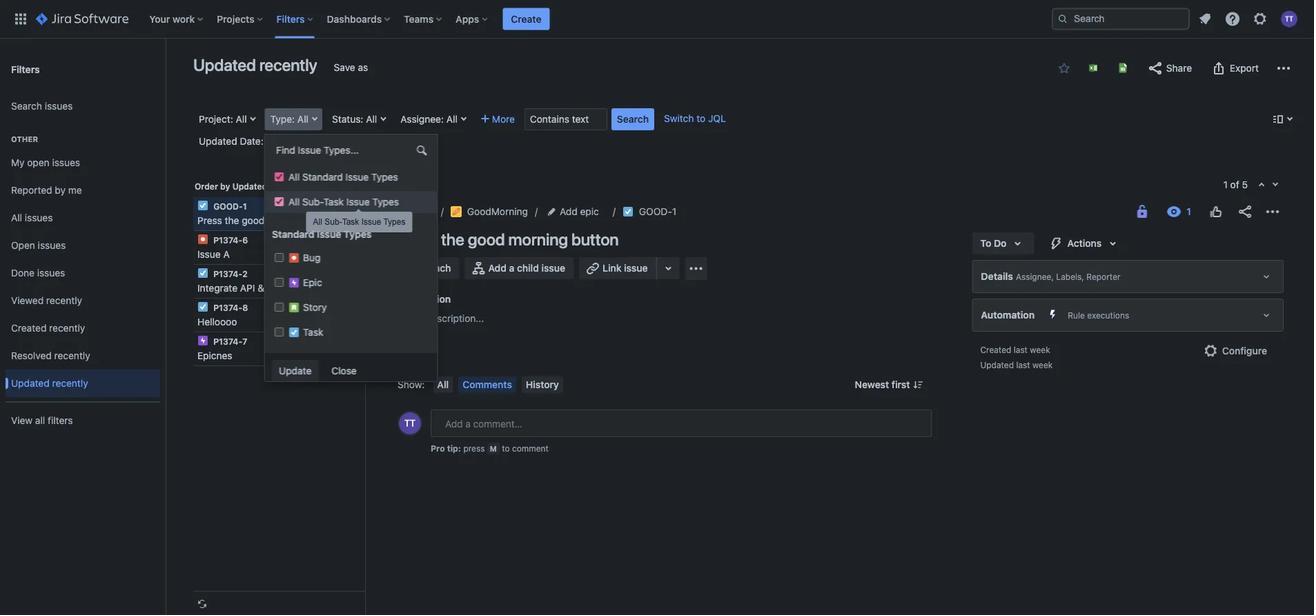 Task type: vqa. For each thing, say whether or not it's contained in the screenshot.
first the 1 from the right
no



Task type: locate. For each thing, give the bounding box(es) containing it.
search
[[11, 101, 42, 112], [617, 114, 649, 125]]

all issues link
[[6, 204, 160, 232]]

vote options: no one has voted for this issue yet. image
[[1208, 204, 1225, 220]]

updated inside dropdown button
[[199, 136, 237, 147]]

good up the 6
[[242, 215, 265, 226]]

issue right child on the top left
[[542, 263, 565, 274]]

Search field
[[1052, 8, 1190, 30]]

pro
[[431, 444, 445, 454]]

0 horizontal spatial button
[[307, 215, 336, 226]]

p1374- up helloooo
[[213, 303, 242, 313]]

1 vertical spatial search
[[617, 114, 649, 125]]

1 vertical spatial created
[[981, 345, 1012, 355]]

all button
[[433, 377, 453, 394]]

1 vertical spatial to
[[502, 444, 510, 454]]

issues for done issues
[[37, 268, 65, 279]]

date:
[[240, 136, 264, 147]]

task image
[[197, 200, 209, 211], [623, 206, 634, 217], [197, 302, 209, 313]]

search button
[[612, 108, 655, 130]]

details assignee, labels, reporter
[[981, 271, 1121, 282]]

integrate api & sdk
[[197, 283, 286, 294]]

all
[[236, 114, 247, 125], [298, 114, 309, 125], [366, 114, 377, 125], [447, 114, 458, 125], [288, 172, 299, 183], [288, 196, 299, 208], [11, 212, 22, 224], [313, 217, 322, 227], [437, 379, 449, 391]]

morning
[[267, 215, 304, 226], [508, 230, 568, 249]]

add down the 'description'
[[398, 313, 415, 324]]

1 vertical spatial add
[[488, 263, 507, 274]]

1 p1374- from the top
[[213, 235, 242, 245]]

0 horizontal spatial press
[[197, 215, 222, 226]]

0 vertical spatial button
[[307, 215, 336, 226]]

type:
[[270, 114, 295, 125]]

None checkbox
[[275, 278, 283, 287], [275, 303, 283, 312], [275, 278, 283, 287], [275, 303, 283, 312]]

1 horizontal spatial add
[[488, 263, 507, 274]]

0 horizontal spatial issue
[[542, 263, 565, 274]]

1 vertical spatial updated recently
[[11, 378, 88, 389]]

1 vertical spatial sub-
[[325, 217, 342, 227]]

1 vertical spatial task
[[342, 217, 359, 227]]

issues right the open
[[52, 157, 80, 169]]

2 horizontal spatial 1
[[1224, 179, 1228, 191]]

a inside button
[[509, 263, 515, 274]]

project:
[[199, 114, 233, 125]]

show:
[[398, 379, 425, 391]]

updated recently
[[193, 55, 317, 75], [11, 378, 88, 389]]

0 vertical spatial small image
[[1059, 63, 1070, 74]]

done issues
[[11, 268, 65, 279]]

issues right open
[[38, 240, 66, 251]]

issues up my open issues
[[45, 101, 73, 112]]

0 horizontal spatial to
[[502, 444, 510, 454]]

1 vertical spatial press
[[398, 230, 438, 249]]

projects right work
[[217, 13, 255, 25]]

project: all
[[199, 114, 247, 125]]

remove criteria image
[[348, 136, 359, 147]]

standard up "bug"
[[272, 229, 314, 240]]

press the good morning button down goodmorning
[[398, 230, 619, 249]]

next issue 'p1374-6' ( type 'j' ) image
[[1270, 180, 1281, 191]]

add
[[560, 206, 578, 217], [488, 263, 507, 274], [398, 313, 415, 324]]

small image left open in microsoft excel icon
[[1059, 63, 1070, 74]]

good-1 down "order by updated" on the top of page
[[211, 202, 247, 211]]

1 vertical spatial morning
[[508, 230, 568, 249]]

p1374- up a
[[213, 235, 242, 245]]

viewed recently link
[[6, 287, 160, 315]]

0 horizontal spatial good-
[[213, 202, 243, 211]]

the
[[225, 215, 239, 226], [441, 230, 465, 249]]

updated right the order
[[232, 182, 267, 192]]

your
[[149, 13, 170, 25]]

0 vertical spatial to
[[697, 113, 706, 124]]

save as button
[[327, 57, 375, 79]]

issue inside button
[[542, 263, 565, 274]]

button
[[307, 215, 336, 226], [572, 230, 619, 249]]

0 horizontal spatial projects
[[217, 13, 255, 25]]

0 horizontal spatial sub-
[[302, 196, 323, 208]]

1 vertical spatial projects
[[398, 206, 434, 217]]

by inside other group
[[55, 185, 66, 196]]

Find Issue Types... field
[[272, 141, 431, 160]]

1 vertical spatial the
[[441, 230, 465, 249]]

good
[[242, 215, 265, 226], [468, 230, 505, 249]]

press the good morning button up the 6
[[197, 215, 336, 226]]

history button
[[522, 377, 563, 394]]

0 vertical spatial last
[[1014, 345, 1028, 355]]

updated recently down resolved recently
[[11, 378, 88, 389]]

1 horizontal spatial created
[[981, 345, 1012, 355]]

1 horizontal spatial the
[[441, 230, 465, 249]]

types up all sub-task issue types tooltip
[[372, 196, 399, 208]]

press
[[464, 444, 485, 454]]

viewed recently
[[11, 295, 82, 307]]

recently for resolved recently link
[[54, 350, 90, 362]]

1 horizontal spatial projects
[[398, 206, 434, 217]]

search left switch
[[617, 114, 649, 125]]

0 horizontal spatial add
[[398, 313, 415, 324]]

task down story
[[303, 327, 323, 338]]

issues up viewed recently
[[37, 268, 65, 279]]

sidebar navigation image
[[151, 55, 181, 83]]

dashboards button
[[323, 8, 396, 30]]

1 left of
[[1224, 179, 1228, 191]]

by left me
[[55, 185, 66, 196]]

search for search issues
[[11, 101, 42, 112]]

1 issue from the left
[[542, 263, 565, 274]]

1 up link web pages and more icon
[[672, 206, 677, 217]]

0 horizontal spatial small image
[[269, 183, 280, 194]]

1 vertical spatial a
[[418, 313, 423, 324]]

assignee: all
[[401, 114, 458, 125]]

1 horizontal spatial 1
[[672, 206, 677, 217]]

task image up helloooo
[[197, 302, 209, 313]]

press down projects link at top left
[[398, 230, 438, 249]]

1 vertical spatial small image
[[269, 183, 280, 194]]

0 vertical spatial task
[[323, 196, 344, 208]]

standard issue types element
[[265, 247, 437, 345]]

menu bar
[[430, 377, 566, 394]]

0 horizontal spatial morning
[[267, 215, 304, 226]]

comments button
[[459, 377, 516, 394]]

created for created last week updated last week
[[981, 345, 1012, 355]]

share link
[[1141, 57, 1199, 79]]

good-1 up link web pages and more icon
[[639, 206, 677, 217]]

small image
[[1059, 63, 1070, 74], [269, 183, 280, 194]]

not available - this is the first issue image
[[1257, 180, 1268, 191]]

issue inside tooltip
[[362, 217, 381, 227]]

your work button
[[145, 8, 209, 30]]

recently down resolved recently link
[[52, 378, 88, 389]]

done
[[11, 268, 35, 279]]

search for search
[[617, 114, 649, 125]]

notifications image
[[1197, 11, 1214, 27]]

issue right link
[[624, 263, 648, 274]]

search up other
[[11, 101, 42, 112]]

other
[[11, 135, 38, 144]]

button up standard issue types
[[307, 215, 336, 226]]

p1374- up epicnes
[[213, 337, 242, 347]]

2 vertical spatial task
[[303, 327, 323, 338]]

1 horizontal spatial morning
[[508, 230, 568, 249]]

updated recently inside other group
[[11, 378, 88, 389]]

updated down resolved
[[11, 378, 50, 389]]

1 horizontal spatial button
[[572, 230, 619, 249]]

morning up child on the top left
[[508, 230, 568, 249]]

None checkbox
[[275, 173, 283, 182], [275, 197, 283, 206], [275, 253, 283, 262], [275, 328, 283, 337], [275, 173, 283, 182], [275, 197, 283, 206], [275, 253, 283, 262], [275, 328, 283, 337]]

p1374-2
[[211, 269, 248, 279]]

2 vertical spatial add
[[398, 313, 415, 324]]

press up the bug image
[[197, 215, 222, 226]]

task image for helloooo
[[197, 302, 209, 313]]

3 p1374- from the top
[[213, 303, 242, 313]]

apps button
[[452, 8, 493, 30]]

0 vertical spatial a
[[509, 263, 515, 274]]

share
[[1167, 62, 1192, 74]]

the up p1374-6
[[225, 215, 239, 226]]

add a child issue
[[488, 263, 565, 274]]

1 horizontal spatial to
[[697, 113, 706, 124]]

issue inside "button"
[[624, 263, 648, 274]]

0 vertical spatial good
[[242, 215, 265, 226]]

good- down "order by updated" on the top of page
[[213, 202, 243, 211]]

open in google sheets image
[[1118, 62, 1129, 74]]

other group
[[6, 120, 160, 402]]

0 horizontal spatial press the good morning button
[[197, 215, 336, 226]]

0 vertical spatial the
[[225, 215, 239, 226]]

1 horizontal spatial issue
[[624, 263, 648, 274]]

story
[[303, 302, 327, 313]]

projects left "goodmorning" "image"
[[398, 206, 434, 217]]

all sub-task issue types down all standard issue types
[[288, 196, 399, 208]]

0 horizontal spatial updated recently
[[11, 378, 88, 389]]

issue down find issue types... field
[[345, 172, 368, 183]]

issue down the bug image
[[197, 249, 221, 260]]

task down all standard issue types
[[323, 196, 344, 208]]

newest first image
[[913, 380, 924, 391]]

4 p1374- from the top
[[213, 337, 242, 347]]

created for created recently
[[11, 323, 47, 334]]

standard issue types
[[272, 229, 371, 240]]

to left jql
[[697, 113, 706, 124]]

history
[[526, 379, 559, 391]]

recently up "created recently"
[[46, 295, 82, 307]]

search inside button
[[617, 114, 649, 125]]

types
[[371, 172, 398, 183], [372, 196, 399, 208], [383, 217, 406, 227], [343, 229, 371, 240]]

0 vertical spatial created
[[11, 323, 47, 334]]

1 horizontal spatial filters
[[277, 13, 305, 25]]

updated recently down projects popup button
[[193, 55, 317, 75]]

0 vertical spatial press the good morning button
[[197, 215, 336, 226]]

0 vertical spatial search
[[11, 101, 42, 112]]

viewed
[[11, 295, 44, 307]]

1 down order by updated link
[[243, 202, 247, 211]]

open
[[27, 157, 50, 169]]

a
[[223, 249, 230, 260]]

add a child issue button
[[465, 258, 574, 280]]

None submit
[[272, 360, 318, 382]]

done issues link
[[6, 260, 160, 287]]

jira software image
[[36, 11, 129, 27], [36, 11, 129, 27]]

created down automation
[[981, 345, 1012, 355]]

the down "goodmorning" "image"
[[441, 230, 465, 249]]

open issues
[[11, 240, 66, 251]]

attach
[[421, 263, 451, 274]]

types down find issue types... field
[[371, 172, 398, 183]]

updated down projects popup button
[[193, 55, 256, 75]]

teams button
[[400, 8, 448, 30]]

to right m
[[502, 444, 510, 454]]

recently for updated recently link at the left of page
[[52, 378, 88, 389]]

a for child
[[509, 263, 515, 274]]

projects link
[[398, 204, 434, 220]]

good down goodmorning "link"
[[468, 230, 505, 249]]

task image down the order
[[197, 200, 209, 211]]

task up standard issue types
[[342, 217, 359, 227]]

add inside button
[[488, 263, 507, 274]]

1 horizontal spatial search
[[617, 114, 649, 125]]

2 horizontal spatial add
[[560, 206, 578, 217]]

sdk
[[267, 283, 286, 294]]

created down viewed
[[11, 323, 47, 334]]

0 horizontal spatial a
[[418, 313, 423, 324]]

p1374- for integrate api & sdk
[[213, 269, 242, 279]]

small image right "order by updated" on the top of page
[[269, 183, 280, 194]]

all sub-task issue types up standard issue types
[[313, 217, 406, 227]]

export button
[[1204, 57, 1266, 79]]

add left child on the top left
[[488, 263, 507, 274]]

0 vertical spatial all sub-task issue types
[[288, 196, 399, 208]]

help image
[[1225, 11, 1241, 27]]

open issues link
[[6, 232, 160, 260]]

standard down find issue types... field
[[302, 172, 343, 183]]

issues up open issues
[[25, 212, 53, 224]]

add epic
[[560, 206, 599, 217]]

1 vertical spatial last
[[1017, 360, 1031, 370]]

issue left projects link at top left
[[362, 217, 381, 227]]

tip:
[[447, 444, 461, 454]]

p1374- for issue a
[[213, 235, 242, 245]]

created inside other group
[[11, 323, 47, 334]]

0 vertical spatial projects
[[217, 13, 255, 25]]

1 horizontal spatial small image
[[1059, 63, 1070, 74]]

1 vertical spatial all sub-task issue types
[[313, 217, 406, 227]]

1 horizontal spatial press the good morning button
[[398, 230, 619, 249]]

add for add epic
[[560, 206, 578, 217]]

button down epic
[[572, 230, 619, 249]]

1 vertical spatial filters
[[11, 63, 40, 75]]

good- left copy link to issue image on the right
[[639, 206, 672, 217]]

1 vertical spatial press the good morning button
[[398, 230, 619, 249]]

filters up search issues
[[11, 63, 40, 75]]

1 vertical spatial week
[[1033, 360, 1053, 370]]

order by updated link
[[193, 178, 281, 195]]

types up "attach" button on the top left
[[383, 217, 406, 227]]

updated inside the created last week updated last week
[[981, 360, 1014, 370]]

0 vertical spatial add
[[560, 206, 578, 217]]

reported by me
[[11, 185, 82, 196]]

a left child on the top left
[[509, 263, 515, 274]]

created recently link
[[6, 315, 160, 342]]

default image
[[416, 145, 427, 156]]

to
[[697, 113, 706, 124], [502, 444, 510, 454]]

work
[[173, 13, 195, 25]]

recently down viewed recently link
[[49, 323, 85, 334]]

updated down project:
[[199, 136, 237, 147]]

0 horizontal spatial search
[[11, 101, 42, 112]]

filters right projects popup button
[[277, 13, 305, 25]]

task inside all sub-task issue types tooltip
[[342, 217, 359, 227]]

0 vertical spatial updated recently
[[193, 55, 317, 75]]

1 horizontal spatial a
[[509, 263, 515, 274]]

add inside "dropdown button"
[[560, 206, 578, 217]]

save
[[334, 62, 355, 73]]

updated down automation
[[981, 360, 1014, 370]]

by right the order
[[220, 182, 230, 192]]

1 vertical spatial good
[[468, 230, 505, 249]]

teams
[[404, 13, 434, 25]]

primary element
[[8, 0, 1052, 38]]

0 horizontal spatial created
[[11, 323, 47, 334]]

0 horizontal spatial by
[[55, 185, 66, 196]]

add left epic
[[560, 206, 578, 217]]

1 horizontal spatial sub-
[[325, 217, 342, 227]]

0 vertical spatial week
[[1030, 345, 1051, 355]]

projects inside popup button
[[217, 13, 255, 25]]

assignee:
[[401, 114, 444, 125]]

all standard issue types
[[288, 172, 398, 183]]

recently down created recently link
[[54, 350, 90, 362]]

more button
[[476, 108, 521, 130]]

newest first button
[[847, 377, 932, 394]]

projects for projects link at top left
[[398, 206, 434, 217]]

dashboards
[[327, 13, 382, 25]]

of
[[1231, 179, 1240, 191]]

automation element
[[972, 299, 1284, 332]]

0 vertical spatial filters
[[277, 13, 305, 25]]

updated date: button
[[193, 130, 365, 153]]

newest
[[855, 379, 889, 391]]

created
[[11, 323, 47, 334], [981, 345, 1012, 355]]

1 horizontal spatial by
[[220, 182, 230, 192]]

as
[[358, 62, 368, 73]]

1 horizontal spatial updated recently
[[193, 55, 317, 75]]

2 p1374- from the top
[[213, 269, 242, 279]]

all sub-task issue types tooltip
[[304, 209, 415, 235]]

7
[[242, 337, 247, 347]]

actions image
[[1265, 204, 1281, 220]]

automation
[[981, 310, 1035, 321]]

created inside the created last week updated last week
[[981, 345, 1012, 355]]

apps
[[456, 13, 479, 25]]

banner
[[0, 0, 1315, 39]]

view all filters
[[11, 415, 73, 427]]

2 issue from the left
[[624, 263, 648, 274]]

p1374- up integrate
[[213, 269, 242, 279]]

p1374- for helloooo
[[213, 303, 242, 313]]

morning up standard issue types
[[267, 215, 304, 226]]

press the good morning button
[[197, 215, 336, 226], [398, 230, 619, 249]]

p1374-
[[213, 235, 242, 245], [213, 269, 242, 279], [213, 303, 242, 313], [213, 337, 242, 347]]

open in microsoft excel image
[[1088, 62, 1099, 74]]

a down the 'description'
[[418, 313, 423, 324]]

0 horizontal spatial filters
[[11, 63, 40, 75]]



Task type: describe. For each thing, give the bounding box(es) containing it.
link
[[603, 263, 622, 274]]

p1374-6
[[211, 235, 248, 245]]

1 horizontal spatial good
[[468, 230, 505, 249]]

rule executions
[[1068, 311, 1130, 320]]

resolved recently
[[11, 350, 90, 362]]

issue up all sub-task issue types tooltip
[[346, 196, 369, 208]]

add a description...
[[398, 313, 484, 324]]

your profile and settings image
[[1281, 11, 1298, 27]]

created last week updated last week
[[981, 345, 1053, 370]]

all issues
[[11, 212, 53, 224]]

0 vertical spatial sub-
[[302, 196, 323, 208]]

all
[[35, 415, 45, 427]]

switch to jql link
[[664, 113, 726, 124]]

filters button
[[272, 8, 319, 30]]

pro tip: press m to comment
[[431, 444, 549, 454]]

&
[[258, 283, 265, 294]]

create button
[[503, 8, 550, 30]]

2
[[242, 269, 248, 279]]

Add a comment… field
[[431, 410, 932, 438]]

recently for viewed recently link
[[46, 295, 82, 307]]

all inside "button"
[[437, 379, 449, 391]]

issues for open issues
[[38, 240, 66, 251]]

labels,
[[1057, 272, 1085, 282]]

0 horizontal spatial good
[[242, 215, 265, 226]]

share image
[[1237, 204, 1254, 220]]

task image
[[197, 268, 209, 279]]

a for description...
[[418, 313, 423, 324]]

child
[[517, 263, 539, 274]]

1 vertical spatial button
[[572, 230, 619, 249]]

5
[[1242, 179, 1248, 191]]

status:
[[332, 114, 363, 125]]

1 horizontal spatial good-1
[[639, 206, 677, 217]]

small image inside order by updated link
[[269, 183, 280, 194]]

epic
[[303, 277, 322, 289]]

me
[[68, 185, 82, 196]]

updated inside other group
[[11, 378, 50, 389]]

p1374-8
[[211, 303, 248, 313]]

do
[[994, 238, 1007, 249]]

1 vertical spatial standard
[[272, 229, 314, 240]]

Search issues using keywords text field
[[525, 108, 608, 130]]

save as
[[334, 62, 368, 73]]

filters
[[48, 415, 73, 427]]

types inside tooltip
[[383, 217, 406, 227]]

description
[[398, 294, 451, 305]]

jql
[[708, 113, 726, 124]]

add app image
[[688, 261, 705, 277]]

0 vertical spatial press
[[197, 215, 222, 226]]

link issue
[[603, 263, 648, 274]]

by for reported
[[55, 185, 66, 196]]

newest first
[[855, 379, 910, 391]]

epicnes
[[197, 350, 232, 362]]

view all filters link
[[6, 407, 160, 435]]

good-1 link
[[639, 204, 677, 220]]

m
[[490, 445, 497, 454]]

more
[[492, 114, 515, 125]]

0 horizontal spatial 1
[[243, 202, 247, 211]]

actions button
[[1040, 233, 1130, 255]]

issue up "bug"
[[317, 229, 341, 240]]

link web pages and more image
[[660, 260, 677, 277]]

all sub-task issue types inside tooltip
[[313, 217, 406, 227]]

reporter
[[1087, 272, 1121, 282]]

api
[[240, 283, 255, 294]]

search image
[[1058, 13, 1069, 25]]

my
[[11, 157, 25, 169]]

1 horizontal spatial good-
[[639, 206, 672, 217]]

switch to jql
[[664, 113, 726, 124]]

projects for projects popup button
[[217, 13, 255, 25]]

link issue button
[[579, 258, 658, 280]]

0 vertical spatial standard
[[302, 172, 343, 183]]

executions
[[1088, 311, 1130, 320]]

view
[[11, 415, 33, 427]]

add for add a child issue
[[488, 263, 507, 274]]

6
[[242, 235, 248, 245]]

comment
[[512, 444, 549, 454]]

details element
[[972, 260, 1284, 293]]

reported by me link
[[6, 177, 160, 204]]

types down all standard issue types
[[343, 229, 371, 240]]

recently down filters 'dropdown button'
[[259, 55, 317, 75]]

integrate
[[197, 283, 238, 294]]

my open issues link
[[6, 149, 160, 177]]

all inside other group
[[11, 212, 22, 224]]

by for order
[[220, 182, 230, 192]]

1 horizontal spatial press
[[398, 230, 438, 249]]

all inside tooltip
[[313, 217, 322, 227]]

task image left good-1 link
[[623, 206, 634, 217]]

copy link to issue image
[[674, 206, 685, 217]]

updated date:
[[199, 136, 264, 147]]

open
[[11, 240, 35, 251]]

0 vertical spatial morning
[[267, 215, 304, 226]]

details
[[981, 271, 1014, 282]]

1 inside good-1 link
[[672, 206, 677, 217]]

recently for created recently link
[[49, 323, 85, 334]]

bug image
[[197, 234, 209, 245]]

goodmorning image
[[451, 206, 462, 217]]

goodmorning
[[467, 206, 528, 217]]

0 horizontal spatial the
[[225, 215, 239, 226]]

your work
[[149, 13, 195, 25]]

close
[[331, 366, 356, 377]]

description...
[[426, 313, 484, 324]]

profile image of terry turtle image
[[399, 413, 421, 435]]

task image for press the good morning button
[[197, 200, 209, 211]]

p1374- for epicnes
[[213, 337, 242, 347]]

to
[[981, 238, 992, 249]]

filters inside 'dropdown button'
[[277, 13, 305, 25]]

search issues link
[[6, 93, 160, 120]]

issues for all issues
[[25, 212, 53, 224]]

close link
[[324, 361, 363, 383]]

configure
[[1223, 346, 1268, 357]]

add for add a description...
[[398, 313, 415, 324]]

epic image
[[197, 336, 209, 347]]

to do
[[981, 238, 1007, 249]]

to do button
[[972, 233, 1035, 255]]

issues for search issues
[[45, 101, 73, 112]]

task inside standard issue types element
[[303, 327, 323, 338]]

settings image
[[1252, 11, 1269, 27]]

status: all
[[332, 114, 377, 125]]

switch
[[664, 113, 694, 124]]

reported
[[11, 185, 52, 196]]

actions
[[1068, 238, 1102, 249]]

helloooo
[[197, 317, 237, 328]]

0 horizontal spatial good-1
[[211, 202, 247, 211]]

bug
[[303, 252, 320, 264]]

appswitcher icon image
[[12, 11, 29, 27]]

menu bar containing all
[[430, 377, 566, 394]]

banner containing your work
[[0, 0, 1315, 39]]

create
[[511, 13, 542, 25]]

8
[[242, 303, 248, 313]]

type: all
[[270, 114, 309, 125]]

sub- inside all sub-task issue types tooltip
[[325, 217, 342, 227]]

created recently
[[11, 323, 85, 334]]



